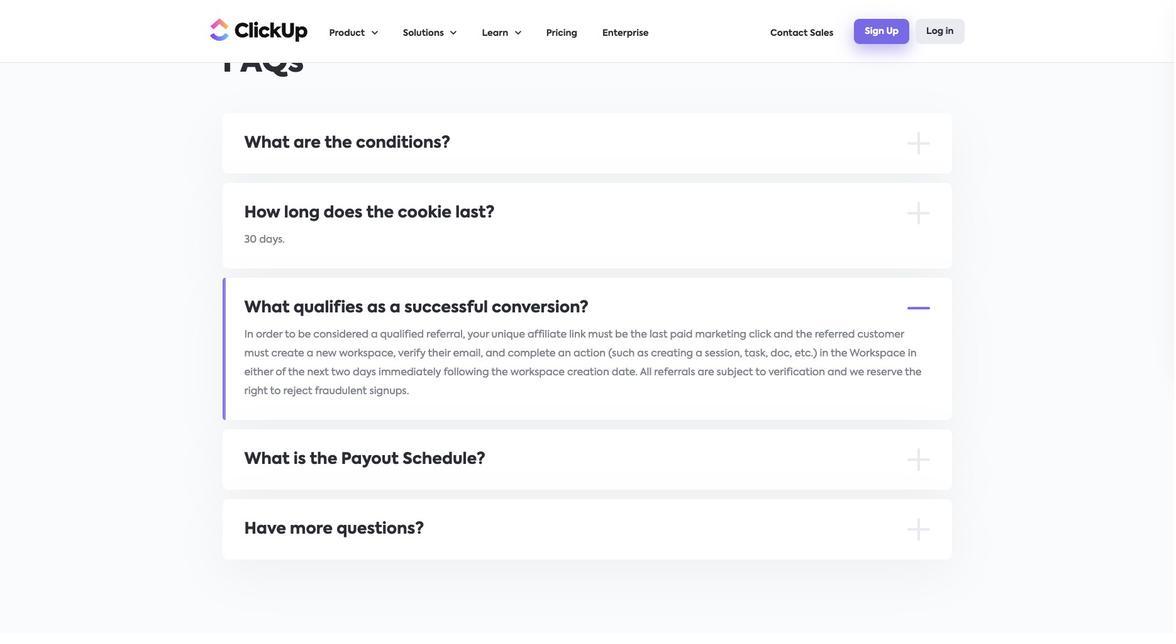 Task type: locate. For each thing, give the bounding box(es) containing it.
must
[[589, 330, 613, 340], [245, 349, 269, 359]]

order
[[256, 330, 283, 340]]

be
[[298, 330, 311, 340], [616, 330, 629, 340]]

0 vertical spatial and
[[774, 330, 794, 340]]

qualified
[[380, 330, 424, 340]]

and
[[774, 330, 794, 340], [486, 349, 506, 359], [828, 368, 848, 378]]

your
[[468, 330, 489, 340]]

be up create
[[298, 330, 311, 340]]

must up "action"
[[589, 330, 613, 340]]

action
[[574, 349, 606, 359]]

1 be from the left
[[298, 330, 311, 340]]

signups.
[[370, 387, 409, 397]]

2 vertical spatial and
[[828, 368, 848, 378]]

0 horizontal spatial be
[[298, 330, 311, 340]]

0 vertical spatial must
[[589, 330, 613, 340]]

faqs
[[222, 47, 304, 79]]

in right log
[[946, 27, 954, 36]]

2 horizontal spatial to
[[756, 368, 767, 378]]

2 what from the top
[[245, 301, 290, 316]]

1 vertical spatial must
[[245, 349, 269, 359]]

questions?
[[337, 522, 424, 538]]

a left session,
[[696, 349, 703, 359]]

creating
[[651, 349, 694, 359]]

as up all
[[638, 349, 649, 359]]

0 vertical spatial are
[[294, 136, 321, 151]]

2 vertical spatial what
[[245, 452, 290, 468]]

an
[[559, 349, 572, 359]]

0 vertical spatial to
[[285, 330, 296, 340]]

we
[[850, 368, 865, 378]]

1 what from the top
[[245, 136, 290, 151]]

and up the doc,
[[774, 330, 794, 340]]

in right etc.)
[[820, 349, 829, 359]]

sign up button
[[855, 19, 910, 44]]

1 horizontal spatial must
[[589, 330, 613, 340]]

30 days.
[[245, 235, 285, 245]]

0 vertical spatial as
[[367, 301, 386, 316]]

(such
[[609, 349, 635, 359]]

in
[[245, 330, 254, 340]]

in order to be considered a qualified referral, your unique affiliate link must be the last paid marketing click and the referred customer must create a new workspace, verify their email, and complete an action (such as creating a session, task, doc, etc.) in the workspace in either of the next two days immediately following the workspace creation date. all referrals are subject to verification and we reserve the right to reject fraudulent signups.
[[245, 330, 922, 397]]

a up workspace,
[[371, 330, 378, 340]]

fraudulent
[[315, 387, 367, 397]]

long
[[284, 205, 320, 221]]

0 vertical spatial what
[[245, 136, 290, 151]]

what
[[245, 136, 290, 151], [245, 301, 290, 316], [245, 452, 290, 468]]

as
[[367, 301, 386, 316], [638, 349, 649, 359]]

task,
[[745, 349, 769, 359]]

a
[[390, 301, 401, 316], [371, 330, 378, 340], [307, 349, 314, 359], [696, 349, 703, 359]]

must up either
[[245, 349, 269, 359]]

2 vertical spatial to
[[270, 387, 281, 397]]

and down unique
[[486, 349, 506, 359]]

to down task,
[[756, 368, 767, 378]]

sign
[[866, 27, 885, 36]]

to
[[285, 330, 296, 340], [756, 368, 767, 378], [270, 387, 281, 397]]

1 vertical spatial to
[[756, 368, 767, 378]]

etc.)
[[795, 349, 818, 359]]

0 horizontal spatial must
[[245, 349, 269, 359]]

list containing product
[[329, 1, 771, 62]]

as up qualified on the bottom left of the page
[[367, 301, 386, 316]]

referral,
[[427, 330, 466, 340]]

1 vertical spatial are
[[698, 368, 715, 378]]

conditions?
[[356, 136, 451, 151]]

complete
[[508, 349, 556, 359]]

payout
[[341, 452, 399, 468]]

2 be from the left
[[616, 330, 629, 340]]

1 vertical spatial what
[[245, 301, 290, 316]]

0 horizontal spatial as
[[367, 301, 386, 316]]

to up create
[[285, 330, 296, 340]]

how long does the cookie last?
[[245, 205, 495, 221]]

unique
[[492, 330, 525, 340]]

1 horizontal spatial and
[[774, 330, 794, 340]]

1 vertical spatial as
[[638, 349, 649, 359]]

to right right
[[270, 387, 281, 397]]

about
[[222, 21, 254, 28]]

sales
[[811, 29, 834, 38]]

creation
[[568, 368, 610, 378]]

in right workspace
[[909, 349, 917, 359]]

in
[[946, 27, 954, 36], [820, 349, 829, 359], [909, 349, 917, 359]]

pricing
[[547, 29, 578, 38]]

last
[[650, 330, 668, 340]]

0 horizontal spatial and
[[486, 349, 506, 359]]

reject
[[284, 387, 313, 397]]

the
[[325, 136, 352, 151], [367, 205, 394, 221], [631, 330, 648, 340], [796, 330, 813, 340], [831, 349, 848, 359], [288, 368, 305, 378], [492, 368, 508, 378], [906, 368, 922, 378], [310, 452, 338, 468]]

be up (such
[[616, 330, 629, 340]]

more
[[290, 522, 333, 538]]

a up qualified on the bottom left of the page
[[390, 301, 401, 316]]

1 horizontal spatial as
[[638, 349, 649, 359]]

either
[[245, 368, 273, 378]]

3 what from the top
[[245, 452, 290, 468]]

1 horizontal spatial are
[[698, 368, 715, 378]]

link
[[570, 330, 586, 340]]

what are the conditions?
[[245, 136, 451, 151]]

log
[[927, 27, 944, 36]]

days.
[[259, 235, 285, 245]]

and left we
[[828, 368, 848, 378]]

workspace,
[[339, 349, 396, 359]]

0 horizontal spatial to
[[270, 387, 281, 397]]

what qualifies as a successful conversion?
[[245, 301, 589, 316]]

list
[[329, 1, 771, 62]]

all
[[640, 368, 652, 378]]

1 horizontal spatial to
[[285, 330, 296, 340]]

30
[[245, 235, 257, 245]]

1 horizontal spatial be
[[616, 330, 629, 340]]

a left new
[[307, 349, 314, 359]]

referrals
[[655, 368, 696, 378]]



Task type: vqa. For each thing, say whether or not it's contained in the screenshot.
TOOLS.
no



Task type: describe. For each thing, give the bounding box(es) containing it.
customer
[[858, 330, 905, 340]]

next
[[307, 368, 329, 378]]

their
[[428, 349, 451, 359]]

1 vertical spatial and
[[486, 349, 506, 359]]

marketing
[[696, 330, 747, 340]]

have more questions?
[[245, 522, 424, 538]]

right
[[245, 387, 268, 397]]

days
[[353, 368, 376, 378]]

pricing link
[[547, 1, 578, 62]]

workspace
[[850, 349, 906, 359]]

paid
[[671, 330, 693, 340]]

new
[[316, 349, 337, 359]]

what for what qualifies as a successful conversion?
[[245, 301, 290, 316]]

2 horizontal spatial in
[[946, 27, 954, 36]]

main navigation element
[[329, 1, 965, 62]]

last?
[[456, 205, 495, 221]]

workspace
[[511, 368, 565, 378]]

create
[[272, 349, 305, 359]]

2 horizontal spatial and
[[828, 368, 848, 378]]

learn
[[482, 29, 509, 38]]

are inside in order to be considered a qualified referral, your unique affiliate link must be the last paid marketing click and the referred customer must create a new workspace, verify their email, and complete an action (such as creating a session, task, doc, etc.) in the workspace in either of the next two days immediately following the workspace creation date. all referrals are subject to verification and we reserve the right to reject fraudulent signups.
[[698, 368, 715, 378]]

immediately
[[379, 368, 441, 378]]

what for what are the conditions?
[[245, 136, 290, 151]]

what is the payout schedule?
[[245, 452, 486, 468]]

log in
[[927, 27, 954, 36]]

sign up
[[866, 27, 899, 36]]

verify
[[398, 349, 426, 359]]

what for what is the payout schedule?
[[245, 452, 290, 468]]

enterprise link
[[603, 1, 649, 62]]

of
[[276, 368, 286, 378]]

have
[[245, 522, 286, 538]]

cookie
[[398, 205, 452, 221]]

solutions button
[[403, 1, 457, 62]]

contact
[[771, 29, 808, 38]]

affiliate
[[528, 330, 567, 340]]

following
[[444, 368, 489, 378]]

verification
[[769, 368, 826, 378]]

1 horizontal spatial in
[[909, 349, 917, 359]]

product button
[[329, 1, 378, 62]]

contact sales
[[771, 29, 834, 38]]

two
[[331, 368, 351, 378]]

subject
[[717, 368, 754, 378]]

referred
[[815, 330, 856, 340]]

schedule?
[[403, 452, 486, 468]]

conversion?
[[492, 301, 589, 316]]

how
[[245, 205, 280, 221]]

click
[[750, 330, 772, 340]]

product
[[329, 29, 365, 38]]

doc,
[[771, 349, 793, 359]]

contact sales link
[[771, 1, 834, 62]]

as inside in order to be considered a qualified referral, your unique affiliate link must be the last paid marketing click and the referred customer must create a new workspace, verify their email, and complete an action (such as creating a session, task, doc, etc.) in the workspace in either of the next two days immediately following the workspace creation date. all referrals are subject to verification and we reserve the right to reject fraudulent signups.
[[638, 349, 649, 359]]

log in link
[[916, 19, 965, 44]]

learn button
[[482, 1, 522, 62]]

reserve
[[867, 368, 903, 378]]

qualifies
[[294, 301, 364, 316]]

does
[[324, 205, 363, 221]]

email,
[[453, 349, 484, 359]]

up
[[887, 27, 899, 36]]

considered
[[314, 330, 369, 340]]

solutions
[[403, 29, 444, 38]]

date.
[[612, 368, 638, 378]]

0 horizontal spatial are
[[294, 136, 321, 151]]

is
[[294, 452, 306, 468]]

enterprise
[[603, 29, 649, 38]]

successful
[[405, 301, 488, 316]]

session,
[[705, 349, 743, 359]]

0 horizontal spatial in
[[820, 349, 829, 359]]



